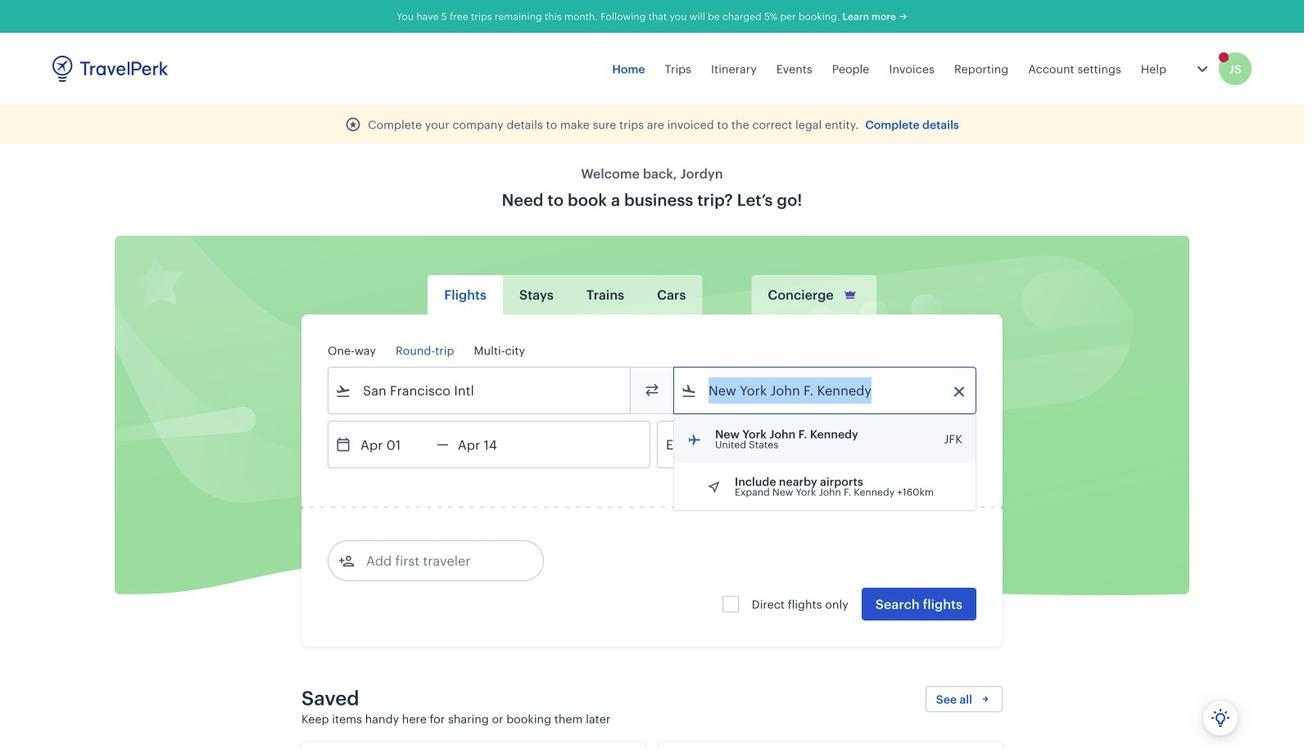 Task type: describe. For each thing, give the bounding box(es) containing it.
Return text field
[[449, 422, 534, 468]]

Add first traveler search field
[[355, 548, 525, 574]]



Task type: locate. For each thing, give the bounding box(es) containing it.
Depart text field
[[352, 422, 437, 468]]

To search field
[[697, 378, 955, 404]]

From search field
[[352, 378, 609, 404]]



